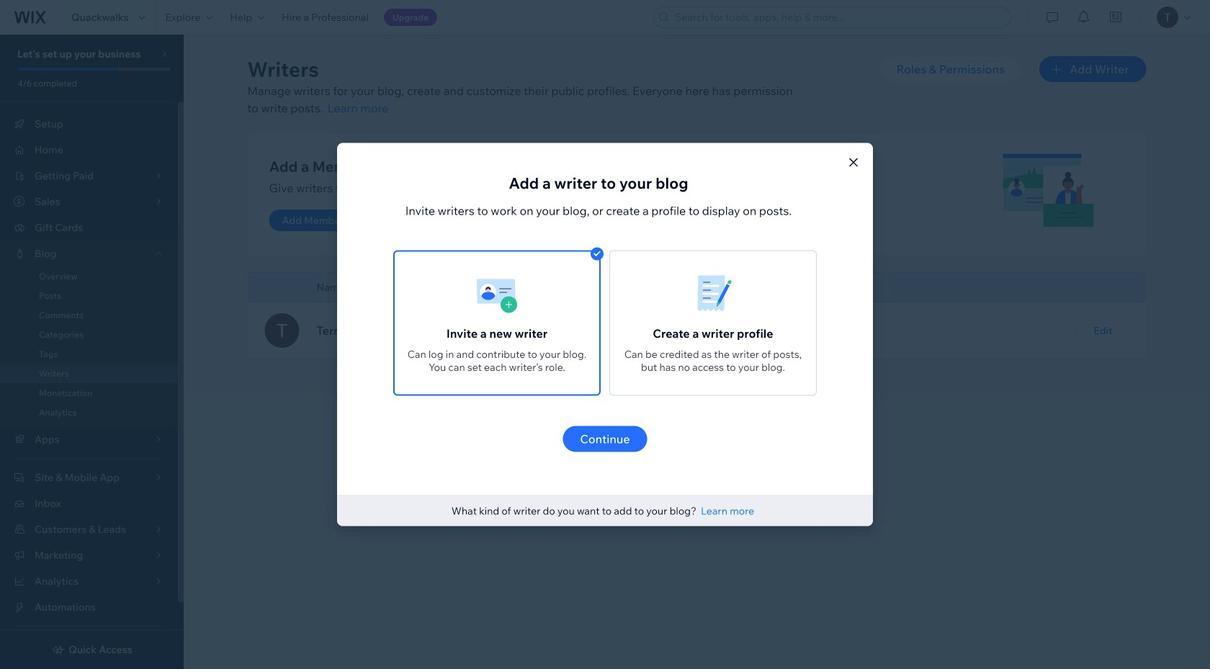 Task type: describe. For each thing, give the bounding box(es) containing it.
Search for tools, apps, help & more... field
[[671, 7, 1006, 27]]



Task type: locate. For each thing, give the bounding box(es) containing it.
sidebar element
[[0, 35, 184, 669]]



Task type: vqa. For each thing, say whether or not it's contained in the screenshot.
the Search for tools, apps, help & more... field
yes



